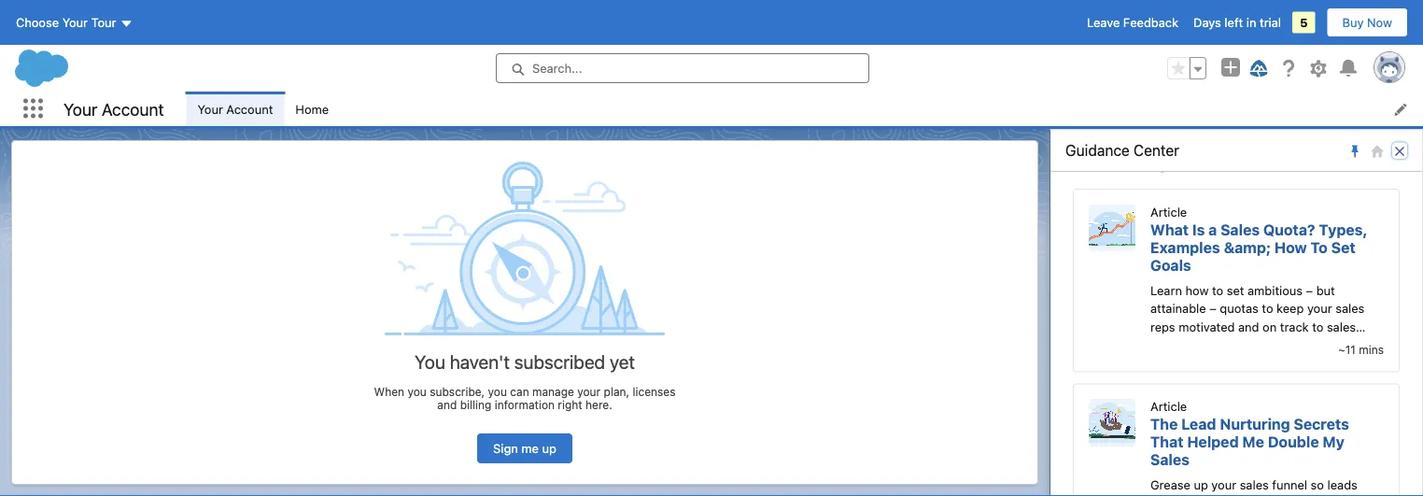 Task type: vqa. For each thing, say whether or not it's contained in the screenshot.
article to the top
yes



Task type: describe. For each thing, give the bounding box(es) containing it.
choose your tour button
[[15, 7, 134, 37]]

guidance center
[[1066, 142, 1180, 159]]

types,
[[1319, 221, 1368, 239]]

right
[[558, 398, 583, 411]]

can
[[510, 385, 529, 398]]

feedback
[[1124, 15, 1179, 29]]

your account link
[[186, 92, 284, 126]]

targets.
[[1151, 338, 1195, 352]]

yet
[[610, 351, 635, 373]]

grease
[[1151, 479, 1191, 493]]

choose your tour
[[16, 15, 116, 29]]

nurturing
[[1220, 416, 1291, 434]]

manage
[[533, 385, 574, 398]]

&amp;
[[1224, 239, 1272, 257]]

your inside article the lead nurturing secrets that helped me double my sales grease up your sales funnel so leads
[[1212, 479, 1237, 493]]

when
[[374, 385, 405, 398]]

and inside article what is a sales quota? types, examples &amp; how to set goals learn how to set ambitious – but attainable – quotas to keep your sales reps motivated and on track to sales targets. ~11 mins
[[1239, 320, 1260, 334]]

examples
[[1151, 239, 1221, 257]]

subscribed
[[515, 351, 606, 373]]

set
[[1227, 284, 1245, 298]]

the
[[1151, 416, 1178, 434]]

how
[[1275, 239, 1308, 257]]

subscribe,
[[430, 385, 485, 398]]

funnel
[[1273, 479, 1308, 493]]

leave feedback
[[1088, 15, 1179, 29]]

buy now
[[1343, 15, 1393, 29]]

sales inside article the lead nurturing secrets that helped me double my sales grease up your sales funnel so leads
[[1240, 479, 1269, 493]]

0 vertical spatial sales
[[1336, 302, 1365, 316]]

account inside list
[[226, 102, 273, 116]]

2 vertical spatial to
[[1313, 320, 1324, 334]]

left
[[1225, 15, 1244, 29]]

so
[[1311, 479, 1325, 493]]

ambitious
[[1248, 284, 1303, 298]]

your inside article what is a sales quota? types, examples &amp; how to set goals learn how to set ambitious – but attainable – quotas to keep your sales reps motivated and on track to sales targets. ~11 mins
[[1308, 302, 1333, 316]]

what
[[1151, 221, 1189, 239]]

1 you from the left
[[408, 385, 427, 398]]

licenses
[[633, 385, 676, 398]]

sign
[[493, 441, 518, 455]]

secrets
[[1294, 416, 1350, 434]]

2 you from the left
[[488, 385, 507, 398]]

search... button
[[496, 53, 870, 83]]

your inside list
[[198, 102, 223, 116]]

mins
[[1360, 344, 1385, 357]]

0 vertical spatial to
[[1213, 284, 1224, 298]]

track
[[1281, 320, 1309, 334]]

you haven't subscribed yet
[[415, 351, 635, 373]]

to
[[1311, 239, 1328, 257]]

0 horizontal spatial your account
[[64, 99, 164, 119]]

search...
[[533, 61, 582, 75]]

leads
[[1328, 479, 1358, 493]]

sign me up
[[493, 441, 557, 455]]

me
[[1243, 434, 1265, 451]]

you
[[415, 351, 446, 373]]

my
[[1323, 434, 1345, 451]]

5
[[1300, 15, 1308, 29]]

1 horizontal spatial your account
[[198, 102, 273, 116]]

billing
[[460, 398, 492, 411]]

1 horizontal spatial –
[[1307, 284, 1314, 298]]

article the lead nurturing secrets that helped me double my sales grease up your sales funnel so leads
[[1151, 400, 1358, 496]]

motivated
[[1179, 320, 1236, 334]]



Task type: locate. For each thing, give the bounding box(es) containing it.
article up what
[[1151, 205, 1188, 219]]

1 vertical spatial up
[[1194, 479, 1209, 493]]

learn
[[1151, 284, 1183, 298]]

1 horizontal spatial sales
[[1221, 221, 1260, 239]]

sales inside article the lead nurturing secrets that helped me double my sales grease up your sales funnel so leads
[[1151, 451, 1190, 469]]

1 article from the top
[[1151, 205, 1188, 219]]

1 vertical spatial article
[[1151, 400, 1188, 414]]

plan,
[[604, 385, 630, 398]]

list
[[186, 92, 1424, 126]]

0 horizontal spatial –
[[1210, 302, 1217, 316]]

your inside dropdown button
[[62, 15, 88, 29]]

and down quotas
[[1239, 320, 1260, 334]]

up
[[542, 441, 557, 455], [1194, 479, 1209, 493]]

helped
[[1188, 434, 1239, 451]]

account
[[102, 99, 164, 119], [226, 102, 273, 116]]

leave feedback link
[[1088, 15, 1179, 29]]

on
[[1263, 320, 1277, 334]]

account down tour
[[102, 99, 164, 119]]

your inside when you subscribe, you can manage your plan, licenses and billing information right here.
[[578, 385, 601, 398]]

0 horizontal spatial and
[[437, 398, 457, 411]]

the lead nurturing secrets that helped me double my sales link
[[1151, 416, 1350, 469]]

goals
[[1151, 257, 1192, 274]]

1 horizontal spatial to
[[1263, 302, 1274, 316]]

information
[[495, 398, 555, 411]]

0 vertical spatial –
[[1307, 284, 1314, 298]]

1 horizontal spatial and
[[1239, 320, 1260, 334]]

center
[[1134, 142, 1180, 159]]

1 vertical spatial your
[[578, 385, 601, 398]]

your
[[1308, 302, 1333, 316], [578, 385, 601, 398], [1212, 479, 1237, 493]]

up inside button
[[542, 441, 557, 455]]

buy now button
[[1327, 7, 1409, 37]]

to
[[1213, 284, 1224, 298], [1263, 302, 1274, 316], [1313, 320, 1324, 334]]

set
[[1332, 239, 1356, 257]]

days
[[1194, 15, 1222, 29]]

article
[[1151, 205, 1188, 219], [1151, 400, 1188, 414]]

0 vertical spatial and
[[1239, 320, 1260, 334]]

here.
[[586, 398, 613, 411]]

you right when
[[408, 385, 427, 398]]

lead
[[1182, 416, 1217, 434]]

group
[[1168, 57, 1207, 79]]

sales right a
[[1221, 221, 1260, 239]]

attainable
[[1151, 302, 1207, 316]]

and inside when you subscribe, you can manage your plan, licenses and billing information right here.
[[437, 398, 457, 411]]

article up the
[[1151, 400, 1188, 414]]

0 horizontal spatial to
[[1213, 284, 1224, 298]]

to up "on"
[[1263, 302, 1274, 316]]

list containing your account
[[186, 92, 1424, 126]]

to right track
[[1313, 320, 1324, 334]]

0 horizontal spatial sales
[[1151, 451, 1190, 469]]

2 horizontal spatial to
[[1313, 320, 1324, 334]]

0 vertical spatial sales
[[1221, 221, 1260, 239]]

me
[[522, 441, 539, 455]]

article for the
[[1151, 400, 1188, 414]]

sales
[[1336, 302, 1365, 316], [1328, 320, 1357, 334], [1240, 479, 1269, 493]]

keep
[[1277, 302, 1305, 316]]

but
[[1317, 284, 1336, 298]]

is
[[1193, 221, 1206, 239]]

sales
[[1221, 221, 1260, 239], [1151, 451, 1190, 469]]

up right grease
[[1194, 479, 1209, 493]]

to left set
[[1213, 284, 1224, 298]]

guidance
[[1066, 142, 1130, 159]]

1 vertical spatial to
[[1263, 302, 1274, 316]]

0 vertical spatial article
[[1151, 205, 1188, 219]]

article inside article the lead nurturing secrets that helped me double my sales grease up your sales funnel so leads
[[1151, 400, 1188, 414]]

1 horizontal spatial you
[[488, 385, 507, 398]]

0 vertical spatial your
[[1308, 302, 1333, 316]]

how
[[1186, 284, 1209, 298]]

1 vertical spatial –
[[1210, 302, 1217, 316]]

that
[[1151, 434, 1184, 451]]

haven't
[[450, 351, 510, 373]]

you
[[408, 385, 427, 398], [488, 385, 507, 398]]

2 horizontal spatial your
[[1308, 302, 1333, 316]]

and left billing
[[437, 398, 457, 411]]

tour
[[91, 15, 116, 29]]

your account
[[64, 99, 164, 119], [198, 102, 273, 116]]

1 horizontal spatial up
[[1194, 479, 1209, 493]]

1 horizontal spatial account
[[226, 102, 273, 116]]

0 horizontal spatial up
[[542, 441, 557, 455]]

now
[[1368, 15, 1393, 29]]

reps
[[1151, 320, 1176, 334]]

2 article from the top
[[1151, 400, 1188, 414]]

trial
[[1260, 15, 1282, 29]]

your down but
[[1308, 302, 1333, 316]]

your account down tour
[[64, 99, 164, 119]]

sales inside article what is a sales quota? types, examples &amp; how to set goals learn how to set ambitious – but attainable – quotas to keep your sales reps motivated and on track to sales targets. ~11 mins
[[1221, 221, 1260, 239]]

your
[[62, 15, 88, 29], [64, 99, 97, 119], [198, 102, 223, 116]]

in
[[1247, 15, 1257, 29]]

1 horizontal spatial your
[[1212, 479, 1237, 493]]

0 horizontal spatial account
[[102, 99, 164, 119]]

0 horizontal spatial you
[[408, 385, 427, 398]]

you left can
[[488, 385, 507, 398]]

~11
[[1339, 344, 1356, 357]]

up inside article the lead nurturing secrets that helped me double my sales grease up your sales funnel so leads
[[1194, 479, 1209, 493]]

quota?
[[1264, 221, 1316, 239]]

1 vertical spatial sales
[[1151, 451, 1190, 469]]

up right me on the left
[[542, 441, 557, 455]]

your down the helped at the right of page
[[1212, 479, 1237, 493]]

salesblazer
[[1073, 159, 1148, 174]]

sign me up button
[[477, 433, 573, 463]]

–
[[1307, 284, 1314, 298], [1210, 302, 1217, 316]]

a
[[1209, 221, 1218, 239]]

2 vertical spatial your
[[1212, 479, 1237, 493]]

– up the "motivated"
[[1210, 302, 1217, 316]]

home
[[296, 102, 329, 116]]

article what is a sales quota? types, examples &amp; how to set goals learn how to set ambitious – but attainable – quotas to keep your sales reps motivated and on track to sales targets. ~11 mins
[[1151, 205, 1385, 357]]

sales up grease
[[1151, 451, 1190, 469]]

home link
[[284, 92, 340, 126]]

choose
[[16, 15, 59, 29]]

2 vertical spatial sales
[[1240, 479, 1269, 493]]

and
[[1239, 320, 1260, 334], [437, 398, 457, 411]]

days left in trial
[[1194, 15, 1282, 29]]

buy
[[1343, 15, 1364, 29]]

when you subscribe, you can manage your plan, licenses and billing information right here.
[[374, 385, 676, 411]]

0 horizontal spatial your
[[578, 385, 601, 398]]

double
[[1269, 434, 1320, 451]]

– left but
[[1307, 284, 1314, 298]]

account left home
[[226, 102, 273, 116]]

quotas
[[1220, 302, 1259, 316]]

article inside article what is a sales quota? types, examples &amp; how to set goals learn how to set ambitious – but attainable – quotas to keep your sales reps motivated and on track to sales targets. ~11 mins
[[1151, 205, 1188, 219]]

1 vertical spatial and
[[437, 398, 457, 411]]

your account left home
[[198, 102, 273, 116]]

what is a sales quota? types, examples &amp; how to set goals link
[[1151, 221, 1368, 274]]

0 vertical spatial up
[[542, 441, 557, 455]]

your left plan,
[[578, 385, 601, 398]]

1 vertical spatial sales
[[1328, 320, 1357, 334]]

article for what
[[1151, 205, 1188, 219]]

leave
[[1088, 15, 1120, 29]]



